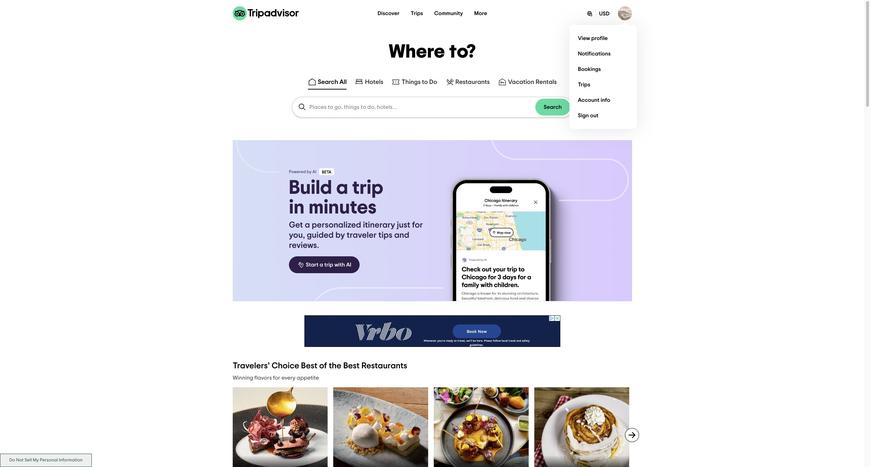 Task type: locate. For each thing, give the bounding box(es) containing it.
account info
[[578, 97, 610, 103]]

ai left beta on the top of the page
[[313, 170, 316, 174]]

2 horizontal spatial a
[[336, 178, 348, 198]]

0 horizontal spatial restaurants
[[362, 362, 407, 371]]

notifications link
[[575, 46, 632, 62]]

by
[[307, 170, 312, 174], [336, 231, 345, 240]]

trip
[[352, 178, 383, 198], [324, 262, 333, 268]]

trips link
[[575, 77, 632, 92]]

things to do link
[[392, 78, 437, 86]]

a right get
[[305, 221, 310, 230]]

trips inside menu
[[578, 82, 590, 87]]

of
[[319, 362, 327, 371]]

things
[[402, 79, 421, 85]]

1 horizontal spatial do
[[429, 79, 437, 85]]

for
[[412, 221, 423, 230], [273, 376, 280, 381]]

vacation rentals button
[[497, 76, 558, 90]]

1 horizontal spatial for
[[412, 221, 423, 230]]

0 vertical spatial restaurants
[[456, 79, 490, 85]]

2 vertical spatial a
[[320, 262, 323, 268]]

1 horizontal spatial trips
[[578, 82, 590, 87]]

in
[[289, 198, 305, 218]]

tips
[[379, 231, 393, 240]]

community button
[[429, 6, 469, 20]]

1 horizontal spatial search
[[544, 104, 562, 110]]

rentals
[[536, 79, 557, 85]]

0 horizontal spatial for
[[273, 376, 280, 381]]

a
[[336, 178, 348, 198], [305, 221, 310, 230], [320, 262, 323, 268]]

1 horizontal spatial ai
[[346, 262, 351, 268]]

0 horizontal spatial ai
[[313, 170, 316, 174]]

you,
[[289, 231, 305, 240]]

a right "build"
[[336, 178, 348, 198]]

trip for ai
[[324, 262, 333, 268]]

search down 'rentals'
[[544, 104, 562, 110]]

1 horizontal spatial trip
[[352, 178, 383, 198]]

1 vertical spatial search
[[544, 104, 562, 110]]

information
[[59, 459, 83, 463]]

winning
[[233, 376, 253, 381]]

trip inside build a trip in minutes get a personalized itinerary just for you, guided by traveler tips and reviews.
[[352, 178, 383, 198]]

0 horizontal spatial by
[[307, 170, 312, 174]]

trips
[[411, 11, 423, 16], [578, 82, 590, 87]]

1 vertical spatial trip
[[324, 262, 333, 268]]

best
[[301, 362, 317, 371], [343, 362, 360, 371]]

0 vertical spatial ai
[[313, 170, 316, 174]]

search left all
[[318, 79, 338, 85]]

hotels button
[[354, 76, 385, 90]]

1 vertical spatial by
[[336, 231, 345, 240]]

a inside button
[[320, 262, 323, 268]]

restaurants inside button
[[456, 79, 490, 85]]

1 horizontal spatial best
[[343, 362, 360, 371]]

by inside build a trip in minutes get a personalized itinerary just for you, guided by traveler tips and reviews.
[[336, 231, 345, 240]]

search
[[318, 79, 338, 85], [544, 104, 562, 110]]

advertisement region
[[305, 316, 560, 347]]

search button
[[535, 99, 570, 116]]

0 horizontal spatial trip
[[324, 262, 333, 268]]

0 horizontal spatial search
[[318, 79, 338, 85]]

search inside 'button'
[[544, 104, 562, 110]]

0 vertical spatial do
[[429, 79, 437, 85]]

usd button
[[581, 6, 615, 21]]

0 vertical spatial search
[[318, 79, 338, 85]]

restaurants
[[456, 79, 490, 85], [362, 362, 407, 371]]

trips inside button
[[411, 11, 423, 16]]

tripadvisor image
[[233, 6, 299, 20]]

1 horizontal spatial a
[[320, 262, 323, 268]]

ai
[[313, 170, 316, 174], [346, 262, 351, 268]]

menu
[[570, 25, 637, 129]]

tab list containing search all
[[0, 75, 865, 91]]

1 vertical spatial do
[[9, 459, 15, 463]]

ai inside start a trip with ai button
[[346, 262, 351, 268]]

search for search all
[[318, 79, 338, 85]]

powered by ai
[[289, 170, 316, 174]]

trips for trips button
[[411, 11, 423, 16]]

do
[[429, 79, 437, 85], [9, 459, 15, 463]]

0 vertical spatial trips
[[411, 11, 423, 16]]

bookings
[[578, 66, 601, 72]]

do not sell my personal information
[[9, 459, 83, 463]]

next image
[[628, 431, 636, 440]]

info
[[601, 97, 610, 103]]

for inside build a trip in minutes get a personalized itinerary just for you, guided by traveler tips and reviews.
[[412, 221, 423, 230]]

0 vertical spatial a
[[336, 178, 348, 198]]

notifications
[[578, 51, 611, 56]]

tab list
[[0, 75, 865, 91]]

1 horizontal spatial restaurants
[[456, 79, 490, 85]]

a right the start at the bottom left of the page
[[320, 262, 323, 268]]

start a trip with ai
[[306, 262, 351, 268]]

hotels link
[[355, 78, 383, 86]]

1 horizontal spatial by
[[336, 231, 345, 240]]

profile
[[591, 35, 608, 41]]

more button
[[469, 6, 493, 20]]

0 horizontal spatial trips
[[411, 11, 423, 16]]

2 best from the left
[[343, 362, 360, 371]]

1 vertical spatial a
[[305, 221, 310, 230]]

beta
[[322, 170, 331, 174]]

build a trip in minutes get a personalized itinerary just for you, guided by traveler tips and reviews.
[[289, 178, 423, 250]]

do inside things to do link
[[429, 79, 437, 85]]

for left every
[[273, 376, 280, 381]]

to?
[[449, 43, 476, 62]]

0 horizontal spatial a
[[305, 221, 310, 230]]

sign out link
[[575, 108, 632, 123]]

1 best from the left
[[301, 362, 317, 371]]

trips button
[[405, 6, 429, 20]]

trips right discover
[[411, 11, 423, 16]]

do right to at the top of the page
[[429, 79, 437, 85]]

flavors
[[254, 376, 272, 381]]

out
[[590, 113, 599, 118]]

vacation rentals link
[[498, 78, 557, 86]]

best up appetite
[[301, 362, 317, 371]]

sell
[[25, 459, 32, 463]]

search inside button
[[318, 79, 338, 85]]

trips for trips link
[[578, 82, 590, 87]]

winning flavors for every appetite
[[233, 376, 319, 381]]

0 horizontal spatial do
[[9, 459, 15, 463]]

Search search field
[[293, 97, 572, 117], [309, 104, 535, 110]]

search for search
[[544, 104, 562, 110]]

restaurants link
[[446, 78, 490, 86]]

best right the
[[343, 362, 360, 371]]

trip inside start a trip with ai button
[[324, 262, 333, 268]]

restaurants button
[[444, 76, 491, 90]]

trips up "account"
[[578, 82, 590, 87]]

0 vertical spatial for
[[412, 221, 423, 230]]

0 vertical spatial trip
[[352, 178, 383, 198]]

ai right with
[[346, 262, 351, 268]]

1 vertical spatial ai
[[346, 262, 351, 268]]

itinerary
[[363, 221, 395, 230]]

just
[[397, 221, 410, 230]]

1 vertical spatial for
[[273, 376, 280, 381]]

0 horizontal spatial best
[[301, 362, 317, 371]]

more
[[474, 11, 487, 16]]

by down "personalized"
[[336, 231, 345, 240]]

view profile link
[[575, 31, 632, 46]]

for right 'just'
[[412, 221, 423, 230]]

do left not
[[9, 459, 15, 463]]

by right "powered"
[[307, 170, 312, 174]]

personal
[[40, 459, 58, 463]]

appetite
[[297, 376, 319, 381]]

1 vertical spatial trips
[[578, 82, 590, 87]]



Task type: vqa. For each thing, say whether or not it's contained in the screenshot.
RESTAURANTS in button
yes



Task type: describe. For each thing, give the bounding box(es) containing it.
powered
[[289, 170, 306, 174]]

to
[[422, 79, 428, 85]]

personalized
[[312, 221, 361, 230]]

view profile
[[578, 35, 608, 41]]

1 vertical spatial restaurants
[[362, 362, 407, 371]]

things to do
[[402, 79, 437, 85]]

account info link
[[575, 92, 632, 108]]

things to do button
[[390, 76, 439, 90]]

start
[[306, 262, 319, 268]]

search all
[[318, 79, 347, 85]]

where
[[389, 43, 445, 62]]

sign
[[578, 113, 589, 118]]

not
[[16, 459, 24, 463]]

travelers' choice best of the best restaurants
[[233, 362, 407, 371]]

every
[[282, 376, 296, 381]]

account
[[578, 97, 600, 103]]

guided
[[307, 231, 334, 240]]

where to?
[[389, 43, 476, 62]]

profile picture image
[[618, 6, 632, 20]]

a for start
[[320, 262, 323, 268]]

a for build
[[336, 178, 348, 198]]

search all button
[[307, 76, 348, 90]]

do inside do not sell my personal information button
[[9, 459, 15, 463]]

all
[[340, 79, 347, 85]]

0 vertical spatial by
[[307, 170, 312, 174]]

start a trip with ai button
[[289, 257, 360, 274]]

travelers'
[[233, 362, 270, 371]]

previous image
[[229, 431, 237, 440]]

build
[[289, 178, 332, 198]]

search search field containing search
[[293, 97, 572, 117]]

do not sell my personal information button
[[0, 454, 92, 468]]

sign out
[[578, 113, 599, 118]]

my
[[33, 459, 39, 463]]

discover button
[[372, 6, 405, 20]]

minutes
[[309, 198, 377, 218]]

search image
[[298, 103, 307, 111]]

reviews.
[[289, 242, 319, 250]]

community
[[434, 11, 463, 16]]

traveler
[[347, 231, 377, 240]]

vacation
[[508, 79, 534, 85]]

vacation rentals
[[508, 79, 557, 85]]

discover
[[378, 11, 400, 16]]

trip for minutes
[[352, 178, 383, 198]]

choice
[[272, 362, 299, 371]]

with
[[335, 262, 345, 268]]

bookings link
[[575, 62, 632, 77]]

menu containing view profile
[[570, 25, 637, 129]]

hotels
[[365, 79, 383, 85]]

view
[[578, 35, 590, 41]]

and
[[394, 231, 409, 240]]

usd
[[599, 11, 610, 17]]

get
[[289, 221, 303, 230]]

the
[[329, 362, 342, 371]]



